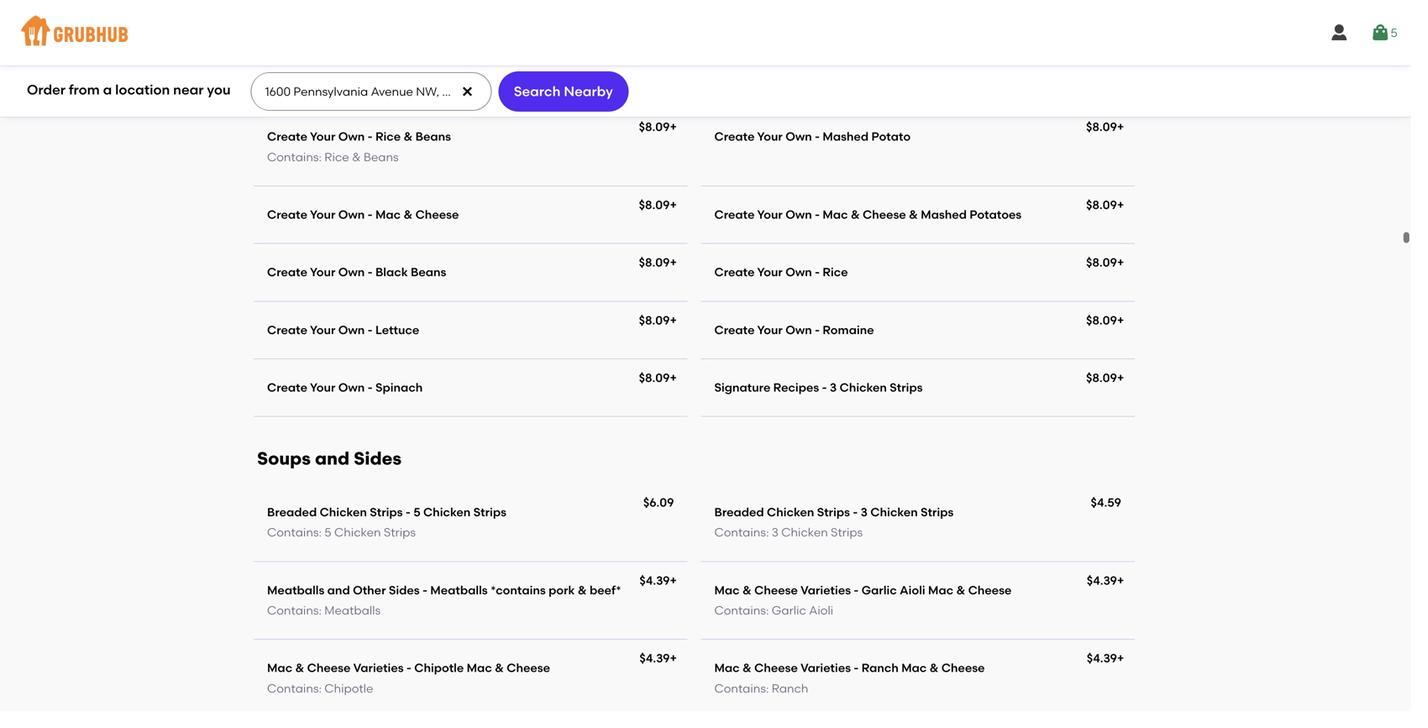 Task type: describe. For each thing, give the bounding box(es) containing it.
meatballs left other
[[267, 543, 325, 557]]

- for lettuce
[[368, 283, 373, 297]]

- inside meatballs and other sides - meatballs *contains pork & beef* contains: meatballs
[[423, 543, 428, 557]]

create your own - lettuce
[[267, 283, 419, 297]]

create your own - romaine
[[714, 283, 874, 297]]

own for rice
[[338, 89, 365, 104]]

pork
[[549, 543, 575, 557]]

1 horizontal spatial beans
[[416, 89, 451, 104]]

create for create your own - lettuce
[[267, 283, 307, 297]]

1 horizontal spatial garlic
[[862, 543, 897, 557]]

own for romaine
[[786, 283, 812, 297]]

1 strips from the left
[[370, 465, 403, 479]]

1 vertical spatial svg image
[[461, 85, 474, 98]]

*contains
[[491, 543, 546, 557]]

& inside meatballs and other sides - meatballs *contains pork & beef* contains: meatballs
[[578, 543, 587, 557]]

- for 5
[[406, 465, 411, 479]]

1 vertical spatial garlic
[[772, 563, 806, 578]]

1 cheese from the left
[[755, 543, 798, 557]]

own for lettuce
[[338, 283, 365, 297]]

0 vertical spatial sides
[[354, 408, 402, 429]]

soups and sides
[[257, 408, 402, 429]]

a
[[103, 82, 112, 98]]

2 chicken from the left
[[423, 465, 471, 479]]

meatballs down other
[[325, 563, 381, 578]]

create for create your own - rice & beans contains: rice & beans
[[267, 89, 307, 104]]

search nearby
[[514, 83, 613, 99]]

your for rice
[[310, 89, 336, 104]]

location
[[115, 82, 170, 98]]

meatballs left *contains
[[430, 543, 488, 557]]

order
[[27, 82, 66, 98]]

2 mac from the left
[[928, 543, 954, 557]]

5 inside button
[[1391, 25, 1398, 40]]

lettuce
[[375, 283, 419, 297]]

5 button
[[1371, 18, 1398, 48]]

other
[[353, 543, 386, 557]]

contains: inside 'mac & cheese varieties - garlic aioli mac & cheese contains: garlic aioli'
[[714, 563, 769, 578]]

- inside 'mac & cheese varieties - garlic aioli mac & cheese contains: garlic aioli'
[[854, 543, 859, 557]]

nearby
[[564, 83, 613, 99]]

sides inside meatballs and other sides - meatballs *contains pork & beef* contains: meatballs
[[389, 543, 420, 557]]

romaine
[[823, 283, 874, 297]]

search nearby button
[[498, 71, 629, 112]]

2 cheese from the left
[[968, 543, 1012, 557]]

and for meatballs
[[327, 543, 350, 557]]

contains: inside meatballs and other sides - meatballs *contains pork & beef* contains: meatballs
[[267, 563, 322, 578]]

main navigation navigation
[[0, 0, 1411, 66]]

create for create your own - romaine
[[714, 283, 755, 297]]

0 horizontal spatial rice
[[325, 109, 349, 124]]

and for soups
[[315, 408, 350, 429]]



Task type: locate. For each thing, give the bounding box(es) containing it.
1 chicken from the left
[[320, 465, 367, 479]]

your for lettuce
[[310, 283, 336, 297]]

1 horizontal spatial rice
[[375, 89, 401, 104]]

varieties
[[801, 543, 851, 557]]

5
[[1391, 25, 1398, 40], [413, 465, 421, 479]]

mac
[[714, 543, 740, 557], [928, 543, 954, 557]]

0 vertical spatial 5
[[1391, 25, 1398, 40]]

your
[[310, 89, 336, 104], [310, 283, 336, 297], [757, 283, 783, 297]]

cheese
[[755, 543, 798, 557], [968, 543, 1012, 557]]

svg image
[[1330, 23, 1350, 43]]

beef*
[[590, 543, 621, 557]]

0 horizontal spatial garlic
[[772, 563, 806, 578]]

strips down the soups and sides
[[370, 465, 403, 479]]

svg image left the search
[[461, 85, 474, 98]]

0 horizontal spatial 5
[[413, 465, 421, 479]]

ranch
[[772, 641, 809, 656]]

&
[[404, 89, 413, 104], [352, 109, 361, 124], [578, 543, 587, 557], [743, 543, 752, 557], [957, 543, 966, 557]]

0 vertical spatial svg image
[[1371, 23, 1391, 43]]

- inside create your own - rice & beans contains: rice & beans
[[368, 89, 373, 104]]

1 horizontal spatial mac
[[928, 543, 954, 557]]

0 horizontal spatial strips
[[370, 465, 403, 479]]

0 horizontal spatial svg image
[[461, 85, 474, 98]]

1 horizontal spatial strips
[[474, 465, 507, 479]]

0 horizontal spatial chicken
[[320, 465, 367, 479]]

create inside create your own - rice & beans contains: rice & beans
[[267, 89, 307, 104]]

beans
[[416, 89, 451, 104], [364, 109, 399, 124]]

your inside create your own - rice & beans contains: rice & beans
[[310, 89, 336, 104]]

1 horizontal spatial chicken
[[423, 465, 471, 479]]

1 horizontal spatial aioli
[[900, 543, 926, 557]]

0 vertical spatial and
[[315, 408, 350, 429]]

from
[[69, 82, 100, 98]]

1 vertical spatial aioli
[[809, 563, 834, 578]]

rice
[[375, 89, 401, 104], [325, 109, 349, 124]]

sides right other
[[389, 543, 420, 557]]

0 vertical spatial rice
[[375, 89, 401, 104]]

1 vertical spatial sides
[[389, 543, 420, 557]]

search
[[514, 83, 561, 99]]

1 horizontal spatial svg image
[[1371, 23, 1391, 43]]

soups
[[257, 408, 311, 429]]

contains: chipotle
[[267, 641, 373, 656]]

aioli
[[900, 543, 926, 557], [809, 563, 834, 578]]

meatballs and other sides - meatballs *contains pork & beef* contains: meatballs
[[267, 543, 621, 578]]

contains: inside create your own - rice & beans contains: rice & beans
[[267, 109, 322, 124]]

garlic right varieties
[[862, 543, 897, 557]]

strips
[[370, 465, 403, 479], [474, 465, 507, 479]]

svg image inside 5 button
[[1371, 23, 1391, 43]]

your for romaine
[[757, 283, 783, 297]]

breaded
[[267, 465, 317, 479]]

you
[[207, 82, 231, 98]]

sides
[[354, 408, 402, 429], [389, 543, 420, 557]]

0 horizontal spatial aioli
[[809, 563, 834, 578]]

contains:
[[267, 109, 322, 124], [267, 563, 322, 578], [714, 563, 769, 578], [267, 641, 322, 656], [714, 641, 769, 656]]

and left other
[[327, 543, 350, 557]]

1 mac from the left
[[714, 543, 740, 557]]

- for romaine
[[815, 283, 820, 297]]

create
[[267, 89, 307, 104], [267, 283, 307, 297], [714, 283, 755, 297]]

chipotle
[[325, 641, 373, 656]]

1 vertical spatial beans
[[364, 109, 399, 124]]

1 horizontal spatial 5
[[1391, 25, 1398, 40]]

mac & cheese varieties - garlic aioli mac & cheese contains: garlic aioli
[[714, 543, 1012, 578]]

own inside create your own - rice & beans contains: rice & beans
[[338, 89, 365, 104]]

and right soups
[[315, 408, 350, 429]]

meatballs
[[267, 543, 325, 557], [430, 543, 488, 557], [325, 563, 381, 578]]

garlic down varieties
[[772, 563, 806, 578]]

- for rice
[[368, 89, 373, 104]]

sides up breaded chicken strips - 5 chicken strips
[[354, 408, 402, 429]]

garlic
[[862, 543, 897, 557], [772, 563, 806, 578]]

breaded chicken strips - 5 chicken strips
[[267, 465, 507, 479]]

Search Address search field
[[251, 73, 490, 110]]

-
[[368, 89, 373, 104], [368, 283, 373, 297], [815, 283, 820, 297], [406, 465, 411, 479], [423, 543, 428, 557], [854, 543, 859, 557]]

order from a location near you
[[27, 82, 231, 98]]

2 strips from the left
[[474, 465, 507, 479]]

1 vertical spatial rice
[[325, 109, 349, 124]]

strips up *contains
[[474, 465, 507, 479]]

0 horizontal spatial beans
[[364, 109, 399, 124]]

own
[[338, 89, 365, 104], [338, 283, 365, 297], [786, 283, 812, 297]]

0 vertical spatial garlic
[[862, 543, 897, 557]]

chicken
[[320, 465, 367, 479], [423, 465, 471, 479]]

0 horizontal spatial cheese
[[755, 543, 798, 557]]

1 horizontal spatial cheese
[[968, 543, 1012, 557]]

and
[[315, 408, 350, 429], [327, 543, 350, 557]]

svg image
[[1371, 23, 1391, 43], [461, 85, 474, 98]]

0 vertical spatial aioli
[[900, 543, 926, 557]]

near
[[173, 82, 204, 98]]

svg image right svg image
[[1371, 23, 1391, 43]]

create your own - rice & beans contains: rice & beans
[[267, 89, 451, 124]]

and inside meatballs and other sides - meatballs *contains pork & beef* contains: meatballs
[[327, 543, 350, 557]]

0 horizontal spatial mac
[[714, 543, 740, 557]]

1 vertical spatial 5
[[413, 465, 421, 479]]

1 vertical spatial and
[[327, 543, 350, 557]]

0 vertical spatial beans
[[416, 89, 451, 104]]

contains: ranch
[[714, 641, 809, 656]]



Task type: vqa. For each thing, say whether or not it's contained in the screenshot.
YouTube "link"
no



